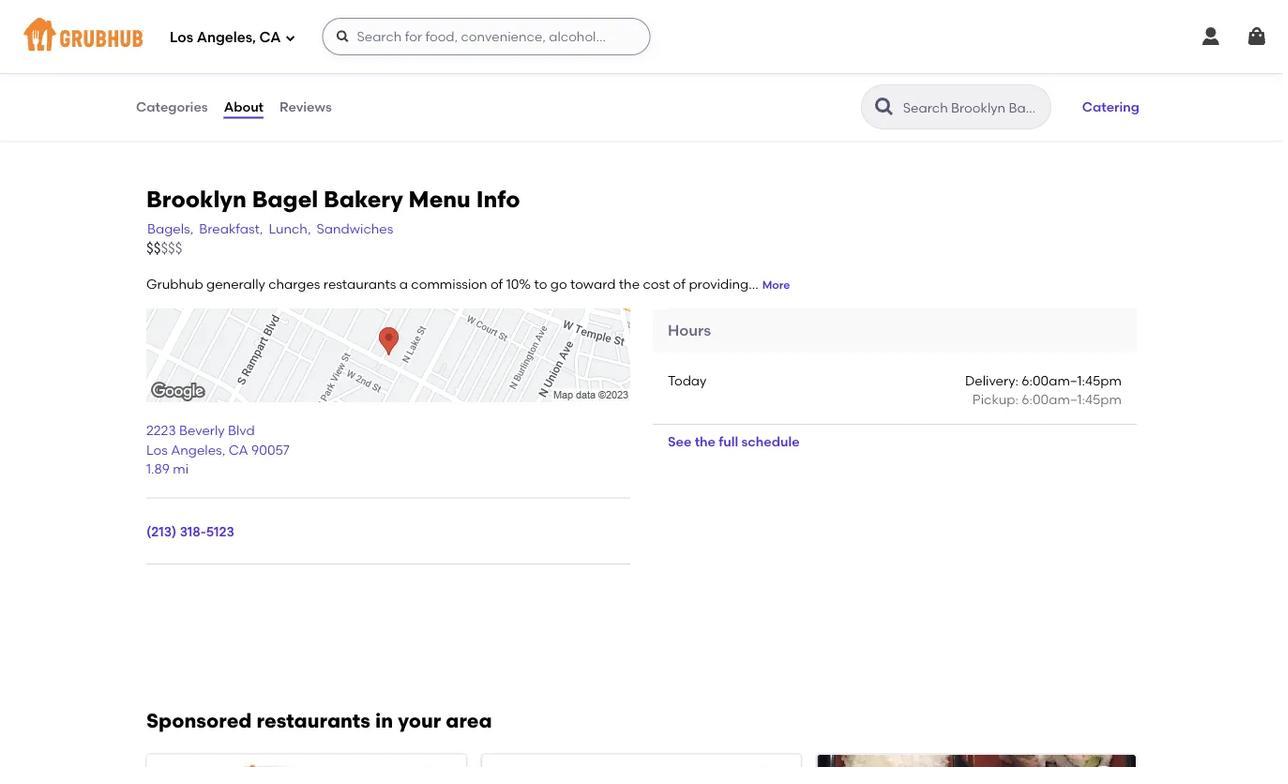Task type: vqa. For each thing, say whether or not it's contained in the screenshot.
Switch location
no



Task type: describe. For each thing, give the bounding box(es) containing it.
grubhub
[[146, 276, 203, 292]]

the inside 'button'
[[695, 434, 716, 450]]

(213) 318-5123 button
[[146, 522, 235, 541]]

,
[[222, 442, 225, 458]]

sandwiches button
[[316, 218, 394, 239]]

0 vertical spatial the
[[619, 276, 640, 292]]

reviews
[[280, 99, 332, 115]]

see the full schedule button
[[653, 425, 815, 459]]

bagels, button
[[146, 218, 194, 239]]

sandwiches
[[317, 220, 393, 236]]

2 of from the left
[[673, 276, 686, 292]]

charges
[[269, 276, 320, 292]]

2223
[[146, 423, 176, 439]]

catering
[[1083, 99, 1140, 115]]

6:00am–1:45pm for pickup: 6:00am–1:45pm
[[1022, 391, 1122, 407]]

2 horizontal spatial svg image
[[1246, 25, 1269, 48]]

see
[[668, 434, 692, 450]]

pickup:
[[973, 391, 1019, 407]]

lunch,
[[269, 220, 311, 236]]

1 vertical spatial restaurants
[[257, 709, 371, 733]]

reviews button
[[279, 73, 333, 141]]

mug image
[[580, 0, 721, 56]]

0 horizontal spatial svg image
[[285, 32, 296, 44]]

providing
[[689, 276, 749, 292]]

blvd
[[228, 423, 255, 439]]

1.89
[[146, 461, 170, 477]]

menu
[[409, 186, 471, 213]]

0 vertical spatial restaurants
[[324, 276, 396, 292]]

generally
[[207, 276, 265, 292]]

full
[[719, 434, 739, 450]]

$$$$$
[[146, 240, 182, 257]]

delivery: 6:00am–1:45pm
[[966, 372, 1122, 388]]

bagels,
[[147, 220, 194, 236]]

bagel
[[252, 186, 318, 213]]

angeles,
[[197, 29, 256, 46]]

ca inside 'main navigation' navigation
[[260, 29, 281, 46]]

Search Brooklyn Bagel Bakery search field
[[902, 99, 1045, 116]]

$$
[[146, 240, 161, 257]]

about button
[[223, 73, 265, 141]]

brooklyn
[[146, 186, 247, 213]]

commission
[[411, 276, 488, 292]]

more
[[763, 278, 791, 292]]

los inside 2223 beverly blvd los angeles , ca 90057 1.89 mi
[[146, 442, 168, 458]]

Search for food, convenience, alcohol... search field
[[322, 18, 651, 55]]

angeles
[[171, 442, 222, 458]]

catering button
[[1074, 86, 1149, 128]]

ihop logo image
[[147, 755, 466, 768]]

what the fish sushi logo image
[[818, 755, 1136, 768]]

search icon image
[[873, 96, 896, 118]]

sponsored
[[146, 709, 252, 733]]

to
[[534, 276, 548, 292]]

beverly
[[179, 423, 225, 439]]

delivery:
[[966, 372, 1019, 388]]

main navigation navigation
[[0, 0, 1284, 73]]



Task type: locate. For each thing, give the bounding box(es) containing it.
see the full schedule
[[668, 434, 800, 450]]

...
[[749, 276, 759, 292]]

categories button
[[135, 73, 209, 141]]

toward
[[571, 276, 616, 292]]

90057
[[252, 442, 290, 458]]

categories
[[136, 99, 208, 115]]

schedule
[[742, 434, 800, 450]]

ca right the 'angeles,'
[[260, 29, 281, 46]]

sponsored restaurants in your area
[[146, 709, 492, 733]]

svg image
[[1246, 25, 1269, 48], [335, 29, 350, 44], [285, 32, 296, 44]]

the left full
[[695, 434, 716, 450]]

los inside 'main navigation' navigation
[[170, 29, 193, 46]]

0 vertical spatial los
[[170, 29, 193, 46]]

6:00am–1:45pm for delivery: 6:00am–1:45pm
[[1022, 372, 1122, 388]]

mi
[[173, 461, 189, 477]]

in
[[375, 709, 393, 733]]

more button
[[763, 277, 791, 293]]

(213)
[[146, 524, 177, 540]]

1 horizontal spatial los
[[170, 29, 193, 46]]

318-
[[180, 524, 206, 540]]

6:00am–1:45pm down the delivery: 6:00am–1:45pm
[[1022, 391, 1122, 407]]

0 vertical spatial 6:00am–1:45pm
[[1022, 372, 1122, 388]]

svg image
[[1200, 25, 1223, 48]]

hours
[[668, 321, 711, 339]]

1 of from the left
[[491, 276, 503, 292]]

info
[[476, 186, 520, 213]]

1 vertical spatial 6:00am–1:45pm
[[1022, 391, 1122, 407]]

0 horizontal spatial the
[[619, 276, 640, 292]]

0 vertical spatial ca
[[260, 29, 281, 46]]

brooklyn bagel bakery menu info
[[146, 186, 520, 213]]

ca right ,
[[229, 442, 248, 458]]

6:00am–1:45pm up pickup: 6:00am–1:45pm
[[1022, 372, 1122, 388]]

restaurants up ihop logo
[[257, 709, 371, 733]]

of
[[491, 276, 503, 292], [673, 276, 686, 292]]

0 horizontal spatial los
[[146, 442, 168, 458]]

5123
[[206, 524, 235, 540]]

of left 10%
[[491, 276, 503, 292]]

restaurants left a
[[324, 276, 396, 292]]

los left the 'angeles,'
[[170, 29, 193, 46]]

(213) 318-5123
[[146, 524, 235, 540]]

pickup: 6:00am–1:45pm
[[973, 391, 1122, 407]]

1 vertical spatial los
[[146, 442, 168, 458]]

breakfast,
[[199, 220, 263, 236]]

los
[[170, 29, 193, 46], [146, 442, 168, 458]]

bagels, breakfast, lunch, sandwiches
[[147, 220, 393, 236]]

go
[[551, 276, 567, 292]]

of right cost
[[673, 276, 686, 292]]

bakery
[[324, 186, 403, 213]]

about
[[224, 99, 264, 115]]

breakfast, button
[[198, 218, 264, 239]]

1 horizontal spatial ca
[[260, 29, 281, 46]]

0 horizontal spatial ca
[[229, 442, 248, 458]]

los up the 1.89
[[146, 442, 168, 458]]

restaurants
[[324, 276, 396, 292], [257, 709, 371, 733]]

1 6:00am–1:45pm from the top
[[1022, 372, 1122, 388]]

today
[[668, 372, 707, 388]]

los angeles, ca
[[170, 29, 281, 46]]

ca inside 2223 beverly blvd los angeles , ca 90057 1.89 mi
[[229, 442, 248, 458]]

2223 beverly blvd los angeles , ca 90057 1.89 mi
[[146, 423, 290, 477]]

10%
[[506, 276, 531, 292]]

wendy's logo image
[[483, 755, 801, 768]]

lunch, button
[[268, 218, 312, 239]]

the
[[619, 276, 640, 292], [695, 434, 716, 450]]

2 6:00am–1:45pm from the top
[[1022, 391, 1122, 407]]

area
[[446, 709, 492, 733]]

a
[[400, 276, 408, 292]]

6:00am–1:45pm
[[1022, 372, 1122, 388], [1022, 391, 1122, 407]]

the left cost
[[619, 276, 640, 292]]

1 vertical spatial the
[[695, 434, 716, 450]]

0 horizontal spatial of
[[491, 276, 503, 292]]

1 vertical spatial ca
[[229, 442, 248, 458]]

1 horizontal spatial svg image
[[335, 29, 350, 44]]

1 horizontal spatial of
[[673, 276, 686, 292]]

1 horizontal spatial the
[[695, 434, 716, 450]]

your
[[398, 709, 441, 733]]

cost
[[643, 276, 670, 292]]

grubhub generally charges restaurants a commission of 10% to go toward the cost of providing ... more
[[146, 276, 791, 292]]

ca
[[260, 29, 281, 46], [229, 442, 248, 458]]



